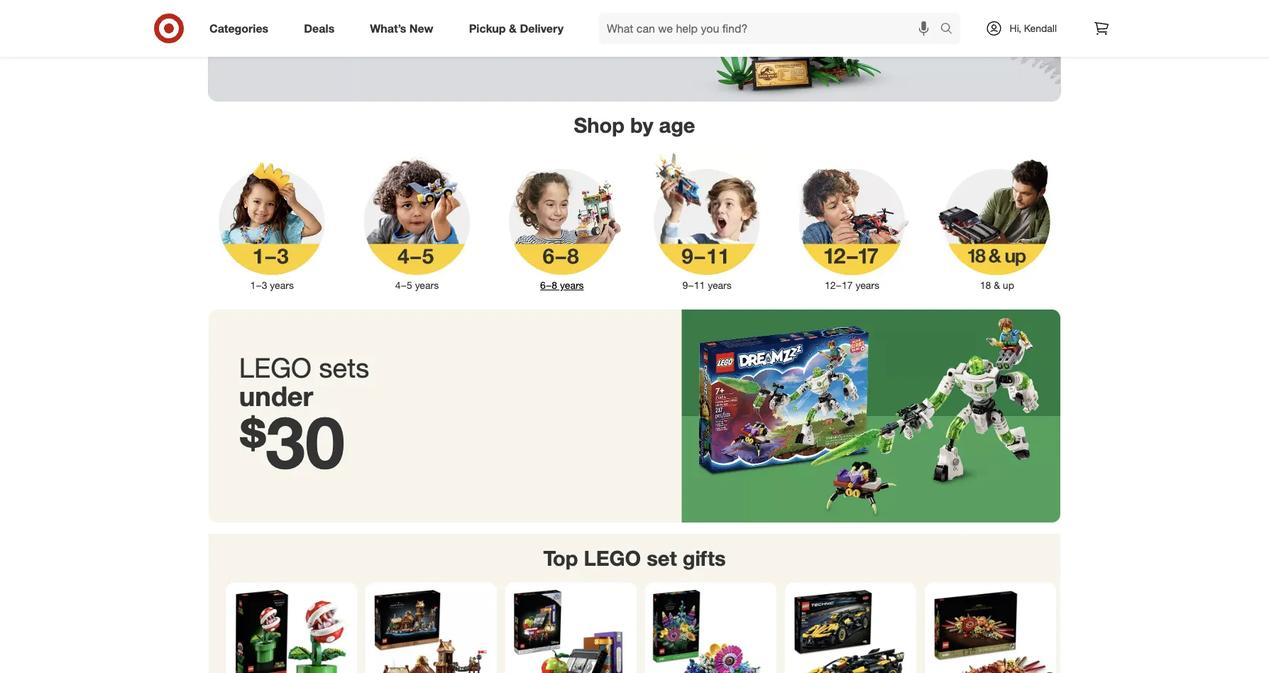 Task type: describe. For each thing, give the bounding box(es) containing it.
9–11
[[683, 279, 705, 292]]

18 & up
[[980, 279, 1015, 292]]

lego inside carousel region
[[584, 545, 641, 571]]

delivery
[[520, 21, 564, 35]]

hi,
[[1010, 22, 1022, 34]]

9–11 years link
[[635, 148, 780, 293]]

years for 9–11 years
[[708, 279, 732, 292]]

age
[[659, 112, 696, 137]]

lego ideas viking village model building set 21343 image
[[371, 588, 491, 673]]

top lego set gifts
[[544, 545, 726, 571]]

years for 4–5 years
[[415, 279, 439, 292]]

categories
[[209, 21, 269, 35]]

4–5 years link
[[345, 148, 490, 293]]

shop by age
[[574, 112, 696, 137]]

pickup & delivery link
[[457, 13, 582, 44]]

pickup & delivery
[[469, 21, 564, 35]]

1–3 years
[[250, 279, 294, 292]]

years for 6–8 years
[[560, 279, 584, 292]]

deals
[[304, 21, 335, 35]]

lego inside lego sets under
[[239, 351, 312, 384]]

up
[[1003, 279, 1015, 292]]

1–3
[[250, 279, 267, 292]]

carousel region
[[209, 534, 1061, 673]]

18 & up link
[[925, 148, 1070, 293]]

pickup
[[469, 21, 506, 35]]

gifts
[[683, 545, 726, 571]]

4–5 years
[[395, 279, 439, 292]]

18
[[980, 279, 991, 292]]

sets
[[319, 351, 369, 384]]

search
[[934, 23, 968, 37]]

years for 12–17 years
[[856, 279, 880, 292]]

lego super mario piranha plant building set 71426 image
[[231, 588, 352, 673]]



Task type: vqa. For each thing, say whether or not it's contained in the screenshot.
the - in the Animated Christmas Candy Striped North Pole Antique Telephone - Wondershop™
no



Task type: locate. For each thing, give the bounding box(es) containing it.
0 vertical spatial lego
[[239, 351, 312, 384]]

1 vertical spatial lego
[[584, 545, 641, 571]]

years for 1–3 years
[[270, 279, 294, 292]]

3 years from the left
[[560, 279, 584, 292]]

what's new link
[[358, 13, 451, 44]]

&
[[509, 21, 517, 35], [994, 279, 1001, 292]]

years right 6–8
[[560, 279, 584, 292]]

lego sets under
[[239, 351, 369, 412]]

0 horizontal spatial &
[[509, 21, 517, 35]]

12–17 years link
[[780, 148, 925, 293]]

what's new
[[370, 21, 434, 35]]

12–17
[[825, 279, 853, 292]]

4 years from the left
[[708, 279, 732, 292]]

years
[[270, 279, 294, 292], [415, 279, 439, 292], [560, 279, 584, 292], [708, 279, 732, 292], [856, 279, 880, 292]]

kendall
[[1025, 22, 1057, 34]]

9–11 years
[[683, 279, 732, 292]]

& for pickup
[[509, 21, 517, 35]]

0 horizontal spatial lego
[[239, 351, 312, 384]]

lego technic bugatti bolide model car toy building set 42151 image
[[791, 588, 911, 673]]

deals link
[[292, 13, 352, 44]]

lego disney villain icons for disney 100th anniversary 43227 image
[[511, 588, 631, 673]]

years right "4–5"
[[415, 279, 439, 292]]

shop
[[574, 112, 625, 137]]

4–5
[[395, 279, 412, 292]]

set
[[647, 545, 677, 571]]

lego left set
[[584, 545, 641, 571]]

0 vertical spatial &
[[509, 21, 517, 35]]

lego
[[239, 351, 312, 384], [584, 545, 641, 571]]

what's
[[370, 21, 406, 35]]

12–17 years
[[825, 279, 880, 292]]

top
[[544, 545, 578, 571]]

6–8 years link
[[490, 148, 635, 293]]

hi, kendall
[[1010, 22, 1057, 34]]

new
[[410, 21, 434, 35]]

search button
[[934, 13, 968, 47]]

years right 12–17
[[856, 279, 880, 292]]

$30
[[239, 398, 345, 485]]

What can we help you find? suggestions appear below search field
[[599, 13, 944, 44]]

6–8 years
[[540, 279, 584, 292]]

lego left sets
[[239, 351, 312, 384]]

lego icons dried flower centerpiece set 10314 image
[[931, 588, 1051, 673]]

categories link
[[197, 13, 286, 44]]

1 horizontal spatial lego
[[584, 545, 641, 571]]

under
[[239, 379, 313, 412]]

1 vertical spatial &
[[994, 279, 1001, 292]]

& for 18
[[994, 279, 1001, 292]]

& right pickup
[[509, 21, 517, 35]]

& right 18
[[994, 279, 1001, 292]]

1–3 years link
[[200, 148, 345, 293]]

years right 1–3
[[270, 279, 294, 292]]

1 horizontal spatial &
[[994, 279, 1001, 292]]

by
[[631, 112, 654, 137]]

lego icons wildflower bouquet artificial flowers 10313 image
[[651, 588, 771, 673]]

2 years from the left
[[415, 279, 439, 292]]

6–8
[[540, 279, 557, 292]]

1 years from the left
[[270, 279, 294, 292]]

years right 9–11
[[708, 279, 732, 292]]

5 years from the left
[[856, 279, 880, 292]]



